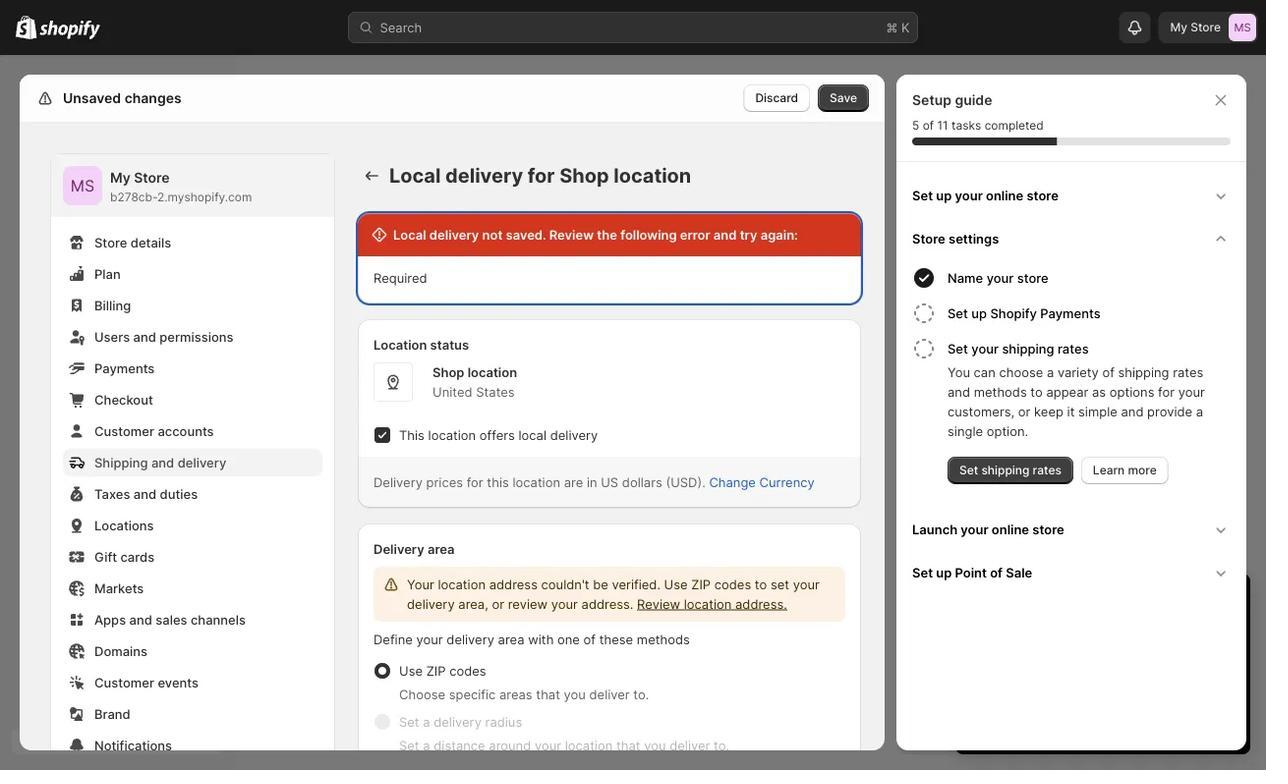 Task type: describe. For each thing, give the bounding box(es) containing it.
5
[[912, 118, 919, 133]]

store settings
[[912, 231, 999, 246]]

delivery up not
[[445, 164, 523, 188]]

brand link
[[63, 701, 322, 728]]

delivery inside your location address couldn't be verified. use zip codes to set your delivery area, or review your address.
[[407, 597, 455, 612]]

unsaved changes
[[63, 90, 181, 107]]

your right the "around"
[[535, 738, 561, 753]]

markets link
[[63, 575, 322, 603]]

local for local delivery for shop location
[[389, 164, 441, 188]]

area,
[[458, 597, 488, 612]]

my store
[[1170, 20, 1221, 34]]

as
[[1092, 384, 1106, 400]]

locations
[[94, 518, 154, 533]]

b278cb-
[[110, 190, 157, 204]]

permissions
[[160, 329, 233, 345]]

this location offers local delivery
[[399, 428, 598, 443]]

guide
[[955, 92, 992, 109]]

checkout link
[[63, 386, 322, 414]]

and down options
[[1121, 404, 1144, 419]]

review location address. link
[[637, 597, 787, 612]]

one
[[557, 632, 580, 647]]

again:
[[761, 227, 798, 242]]

sales
[[156, 612, 187, 628]]

of inside you can choose a variety of shipping rates and methods to appear as options for your customers, or keep it simple and provide a single option.
[[1102, 365, 1114, 380]]

of right 5
[[923, 118, 934, 133]]

set for set up point of sale
[[912, 565, 933, 580]]

your down couldn't
[[551, 597, 578, 612]]

option.
[[987, 424, 1028, 439]]

1 horizontal spatial deliver
[[670, 738, 710, 753]]

set shipping rates
[[959, 463, 1061, 478]]

events
[[158, 675, 199, 691]]

and right the users
[[133, 329, 156, 345]]

(usd)
[[666, 475, 702, 490]]

set shipping rates link
[[948, 457, 1073, 485]]

launch
[[912, 522, 958, 537]]

delivery right local at the bottom left
[[550, 428, 598, 443]]

set for set up shopify payments
[[948, 306, 968, 321]]

these
[[599, 632, 633, 647]]

areas
[[499, 687, 532, 702]]

plan link
[[63, 260, 322, 288]]

your right set
[[793, 577, 820, 592]]

your inside button
[[971, 341, 999, 356]]

set up point of sale button
[[904, 551, 1238, 595]]

radius
[[485, 715, 522, 730]]

delivery left not
[[429, 227, 479, 242]]

it
[[1067, 404, 1075, 419]]

zip inside your location address couldn't be verified. use zip codes to set your delivery area, or review your address.
[[691, 577, 711, 592]]

locations link
[[63, 512, 322, 540]]

customers,
[[948, 404, 1015, 419]]

set for set shipping rates
[[959, 463, 978, 478]]

payments inside button
[[1040, 306, 1101, 321]]

review
[[508, 597, 548, 612]]

shopify image
[[16, 15, 37, 39]]

define your delivery area with one of these methods
[[374, 632, 690, 647]]

gift cards link
[[63, 544, 322, 571]]

⌘ k
[[886, 20, 910, 35]]

set up your online store
[[912, 188, 1059, 203]]

store up plan
[[94, 235, 127, 250]]

online inside button
[[986, 188, 1023, 203]]

shop settings menu element
[[51, 154, 334, 771]]

set up shopify payments
[[948, 306, 1101, 321]]

store inside button
[[912, 231, 945, 246]]

name your store button
[[948, 260, 1238, 296]]

you
[[948, 365, 970, 380]]

your up the use zip codes
[[416, 632, 443, 647]]

2 address. from the left
[[735, 597, 787, 612]]

mark set up shopify payments as done image
[[912, 302, 936, 325]]

changes
[[124, 90, 181, 107]]

store details link
[[63, 229, 322, 257]]

following
[[620, 227, 677, 242]]

notifications
[[94, 738, 172, 753]]

distance
[[434, 738, 485, 753]]

users
[[94, 329, 130, 345]]

completed
[[985, 118, 1044, 133]]

store inside button
[[1032, 522, 1064, 537]]

mark set your shipping rates as done image
[[912, 337, 936, 361]]

plan
[[94, 266, 121, 282]]

delivery down area,
[[447, 632, 494, 647]]

are
[[564, 475, 583, 490]]

this
[[487, 475, 509, 490]]

delivery for delivery prices for this location are in us dollars (usd) . change currency
[[374, 475, 423, 490]]

brand
[[94, 707, 130, 722]]

simple
[[1078, 404, 1117, 419]]

11
[[937, 118, 948, 133]]

billing link
[[63, 292, 322, 319]]

delivery inside "link"
[[178, 455, 226, 470]]

and left try
[[713, 227, 737, 242]]

save
[[830, 91, 857, 105]]

checkout
[[94, 392, 153, 407]]

save button
[[818, 85, 869, 112]]

shopify
[[990, 306, 1037, 321]]

set a delivery radius
[[399, 715, 522, 730]]

up for point
[[936, 565, 952, 580]]

shipping and delivery link
[[63, 449, 322, 477]]

or inside your location address couldn't be verified. use zip codes to set your delivery area, or review your address.
[[492, 597, 504, 612]]

payments inside 'shop settings menu' element
[[94, 361, 155, 376]]

notifications link
[[63, 732, 322, 760]]

users and permissions link
[[63, 323, 322, 351]]

codes inside your location address couldn't be verified. use zip codes to set your delivery area, or review your address.
[[714, 577, 751, 592]]

1 vertical spatial to.
[[714, 738, 729, 753]]

shipping inside button
[[1002, 341, 1054, 356]]

0 horizontal spatial review
[[549, 227, 594, 242]]

your
[[407, 577, 434, 592]]

setup guide
[[912, 92, 992, 109]]

2.myshopify.com
[[157, 190, 252, 204]]

a up appear
[[1047, 365, 1054, 380]]

methods inside you can choose a variety of shipping rates and methods to appear as options for your customers, or keep it simple and provide a single option.
[[974, 384, 1027, 400]]

methods inside settings dialog
[[637, 632, 690, 647]]

1 vertical spatial use
[[399, 663, 423, 679]]

not
[[482, 227, 503, 242]]

store details
[[94, 235, 171, 250]]

rates inside set shipping rates link
[[1033, 463, 1061, 478]]

setup
[[912, 92, 951, 109]]

your right name
[[987, 270, 1014, 286]]

and inside "link"
[[151, 455, 174, 470]]

with
[[528, 632, 554, 647]]

or inside you can choose a variety of shipping rates and methods to appear as options for your customers, or keep it simple and provide a single option.
[[1018, 404, 1031, 419]]

my store image
[[63, 166, 102, 205]]

a down choose
[[423, 715, 430, 730]]

address
[[489, 577, 538, 592]]

1 horizontal spatial area
[[498, 632, 524, 647]]

and right taxes
[[134, 487, 156, 502]]

be
[[593, 577, 608, 592]]

apps
[[94, 612, 126, 628]]

for for local delivery for shop location
[[528, 164, 555, 188]]

for for delivery prices for this location are in us dollars (usd) . change currency
[[467, 475, 483, 490]]

rates inside set your shipping rates button
[[1058, 341, 1089, 356]]

your trial just started element
[[955, 625, 1250, 755]]

taxes and duties link
[[63, 481, 322, 508]]

customer for customer events
[[94, 675, 154, 691]]

channels
[[191, 612, 246, 628]]

can
[[974, 365, 996, 380]]

your inside you can choose a variety of shipping rates and methods to appear as options for your customers, or keep it simple and provide a single option.
[[1178, 384, 1205, 400]]

settings dialog
[[20, 75, 885, 771]]

offers
[[479, 428, 515, 443]]

0 horizontal spatial that
[[536, 687, 560, 702]]



Task type: locate. For each thing, give the bounding box(es) containing it.
your up can
[[971, 341, 999, 356]]

1 customer from the top
[[94, 424, 154, 439]]

up left shopify at the right top
[[971, 306, 987, 321]]

choose specific areas that you deliver to.
[[399, 687, 649, 702]]

local delivery for shop location
[[389, 164, 691, 188]]

0 vertical spatial rates
[[1058, 341, 1089, 356]]

1 vertical spatial area
[[498, 632, 524, 647]]

0 horizontal spatial or
[[492, 597, 504, 612]]

review location address.
[[637, 597, 787, 612]]

to inside your location address couldn't be verified. use zip codes to set your delivery area, or review your address.
[[755, 577, 767, 592]]

2 vertical spatial store
[[1032, 522, 1064, 537]]

0 vertical spatial you
[[564, 687, 586, 702]]

of right "one"
[[583, 632, 596, 647]]

store left my store icon
[[1191, 20, 1221, 34]]

0 horizontal spatial to.
[[633, 687, 649, 702]]

0 horizontal spatial you
[[564, 687, 586, 702]]

area up 'your'
[[428, 542, 455, 557]]

store inside my store b278cb-2.myshopify.com
[[134, 170, 170, 186]]

keep
[[1034, 404, 1063, 419]]

0 vertical spatial area
[[428, 542, 455, 557]]

alert
[[374, 567, 845, 622]]

1 horizontal spatial for
[[528, 164, 555, 188]]

my for my store b278cb-2.myshopify.com
[[110, 170, 130, 186]]

shopify image
[[40, 20, 100, 40]]

variety
[[1058, 365, 1099, 380]]

1 horizontal spatial that
[[616, 738, 640, 753]]

store up b278cb-
[[134, 170, 170, 186]]

set a distance around your location that you deliver to.
[[399, 738, 729, 753]]

2 horizontal spatial for
[[1158, 384, 1175, 400]]

zip up choose
[[426, 663, 446, 679]]

store up set up point of sale button
[[1032, 522, 1064, 537]]

0 horizontal spatial my
[[110, 170, 130, 186]]

1 vertical spatial local
[[393, 227, 426, 242]]

codes up review location address.
[[714, 577, 751, 592]]

alert containing your location address couldn't be verified. use zip codes to set your delivery area, or review your address.
[[374, 567, 845, 622]]

set for set a distance around your location that you deliver to.
[[399, 738, 419, 753]]

location status
[[374, 337, 469, 352]]

0 vertical spatial for
[[528, 164, 555, 188]]

0 vertical spatial to
[[1030, 384, 1043, 400]]

1 address. from the left
[[581, 597, 633, 612]]

1 vertical spatial that
[[616, 738, 640, 753]]

rates up "variety"
[[1058, 341, 1089, 356]]

rates down keep
[[1033, 463, 1061, 478]]

up up store settings
[[936, 188, 952, 203]]

my store b278cb-2.myshopify.com
[[110, 170, 252, 204]]

launch your online store button
[[904, 508, 1238, 551]]

your location address couldn't be verified. use zip codes to set your delivery area, or review your address.
[[407, 577, 820, 612]]

online up settings on the right of the page
[[986, 188, 1023, 203]]

0 horizontal spatial zip
[[426, 663, 446, 679]]

required
[[374, 270, 427, 286]]

0 vertical spatial or
[[1018, 404, 1031, 419]]

up for your
[[936, 188, 952, 203]]

shop inside shop location united states
[[432, 365, 464, 380]]

codes
[[714, 577, 751, 592], [449, 663, 486, 679]]

a right provide
[[1196, 404, 1203, 419]]

payments link
[[63, 355, 322, 382]]

1 horizontal spatial zip
[[691, 577, 711, 592]]

1 vertical spatial to
[[755, 577, 767, 592]]

set your shipping rates button
[[948, 331, 1238, 363]]

0 vertical spatial local
[[389, 164, 441, 188]]

of left sale
[[990, 565, 1003, 580]]

shop up the "united"
[[432, 365, 464, 380]]

up left the "point"
[[936, 565, 952, 580]]

rates up provide
[[1173, 365, 1203, 380]]

define
[[374, 632, 413, 647]]

set up store settings
[[912, 188, 933, 203]]

1 vertical spatial deliver
[[670, 738, 710, 753]]

tasks
[[952, 118, 981, 133]]

set down single
[[959, 463, 978, 478]]

1 vertical spatial payments
[[94, 361, 155, 376]]

local delivery not saved. review the following error and try again:
[[393, 227, 798, 242]]

your right launch
[[961, 522, 988, 537]]

customer for customer accounts
[[94, 424, 154, 439]]

1 horizontal spatial to
[[1030, 384, 1043, 400]]

of inside settings dialog
[[583, 632, 596, 647]]

.
[[702, 475, 705, 490]]

store up store settings button
[[1027, 188, 1059, 203]]

customer down domains
[[94, 675, 154, 691]]

specific
[[449, 687, 496, 702]]

saved.
[[506, 227, 546, 242]]

search
[[380, 20, 422, 35]]

provide
[[1147, 404, 1192, 419]]

shipping up options
[[1118, 365, 1169, 380]]

online
[[986, 188, 1023, 203], [992, 522, 1029, 537]]

2 vertical spatial up
[[936, 565, 952, 580]]

1 horizontal spatial codes
[[714, 577, 751, 592]]

1 horizontal spatial use
[[664, 577, 688, 592]]

online up sale
[[992, 522, 1029, 537]]

0 horizontal spatial area
[[428, 542, 455, 557]]

0 vertical spatial zip
[[691, 577, 711, 592]]

1 delivery from the top
[[374, 475, 423, 490]]

2 vertical spatial shipping
[[981, 463, 1030, 478]]

change currency button
[[697, 469, 826, 496]]

codes up "specific"
[[449, 663, 486, 679]]

online inside button
[[992, 522, 1029, 537]]

0 vertical spatial methods
[[974, 384, 1027, 400]]

location inside your location address couldn't be verified. use zip codes to set your delivery area, or review your address.
[[438, 577, 486, 592]]

set for set up your online store
[[912, 188, 933, 203]]

or right area,
[[492, 597, 504, 612]]

name
[[948, 270, 983, 286]]

domains link
[[63, 638, 322, 665]]

learn
[[1093, 463, 1125, 478]]

0 vertical spatial online
[[986, 188, 1023, 203]]

methods down can
[[974, 384, 1027, 400]]

0 vertical spatial my
[[1170, 20, 1187, 34]]

delivery prices for this location are in us dollars (usd) . change currency
[[374, 475, 815, 490]]

delivery up 'your'
[[374, 542, 424, 557]]

1 horizontal spatial methods
[[974, 384, 1027, 400]]

1 horizontal spatial payments
[[1040, 306, 1101, 321]]

0 vertical spatial codes
[[714, 577, 751, 592]]

set your shipping rates element
[[908, 363, 1238, 485]]

1 vertical spatial delivery
[[374, 542, 424, 557]]

setup guide dialog
[[896, 75, 1246, 751]]

delivery down "customer accounts" link
[[178, 455, 226, 470]]

of inside button
[[990, 565, 1003, 580]]

location inside shop location united states
[[468, 365, 517, 380]]

1 vertical spatial online
[[992, 522, 1029, 537]]

shipping down option.
[[981, 463, 1030, 478]]

1 vertical spatial codes
[[449, 663, 486, 679]]

2 vertical spatial rates
[[1033, 463, 1061, 478]]

delivery
[[445, 164, 523, 188], [429, 227, 479, 242], [550, 428, 598, 443], [178, 455, 226, 470], [407, 597, 455, 612], [447, 632, 494, 647], [434, 715, 482, 730]]

ms button
[[63, 166, 102, 205]]

0 vertical spatial shipping
[[1002, 341, 1054, 356]]

your up settings on the right of the page
[[955, 188, 983, 203]]

rates inside you can choose a variety of shipping rates and methods to appear as options for your customers, or keep it simple and provide a single option.
[[1173, 365, 1203, 380]]

0 vertical spatial payments
[[1040, 306, 1101, 321]]

unsaved
[[63, 90, 121, 107]]

0 horizontal spatial methods
[[637, 632, 690, 647]]

up for shopify
[[971, 306, 987, 321]]

0 vertical spatial deliver
[[589, 687, 630, 702]]

1 horizontal spatial my
[[1170, 20, 1187, 34]]

shop location united states
[[432, 365, 517, 400]]

location
[[374, 337, 427, 352]]

1 vertical spatial shipping
[[1118, 365, 1169, 380]]

appear
[[1046, 384, 1088, 400]]

settings
[[59, 90, 115, 107]]

shipping and delivery
[[94, 455, 226, 470]]

name your store
[[948, 270, 1049, 286]]

set up your online store button
[[904, 174, 1238, 217]]

0 vertical spatial that
[[536, 687, 560, 702]]

local
[[519, 428, 547, 443]]

0 horizontal spatial deliver
[[589, 687, 630, 702]]

customer events link
[[63, 669, 322, 697]]

set for set your shipping rates
[[948, 341, 968, 356]]

set your shipping rates
[[948, 341, 1089, 356]]

rates
[[1058, 341, 1089, 356], [1173, 365, 1203, 380], [1033, 463, 1061, 478]]

1 vertical spatial review
[[637, 597, 680, 612]]

1 vertical spatial for
[[1158, 384, 1175, 400]]

0 vertical spatial store
[[1027, 188, 1059, 203]]

address. down set
[[735, 597, 787, 612]]

5 of 11 tasks completed
[[912, 118, 1044, 133]]

area
[[428, 542, 455, 557], [498, 632, 524, 647]]

set down launch
[[912, 565, 933, 580]]

users and permissions
[[94, 329, 233, 345]]

use inside your location address couldn't be verified. use zip codes to set your delivery area, or review your address.
[[664, 577, 688, 592]]

1 vertical spatial rates
[[1173, 365, 1203, 380]]

set for set a delivery radius
[[399, 715, 419, 730]]

0 vertical spatial shop
[[559, 164, 609, 188]]

store left settings on the right of the page
[[912, 231, 945, 246]]

0 horizontal spatial address.
[[581, 597, 633, 612]]

methods right these
[[637, 632, 690, 647]]

0 horizontal spatial payments
[[94, 361, 155, 376]]

1 horizontal spatial review
[[637, 597, 680, 612]]

markets
[[94, 581, 144, 596]]

apps and sales channels
[[94, 612, 246, 628]]

and right apps
[[129, 612, 152, 628]]

of up as
[[1102, 365, 1114, 380]]

2 customer from the top
[[94, 675, 154, 691]]

single
[[948, 424, 983, 439]]

1 vertical spatial or
[[492, 597, 504, 612]]

that
[[536, 687, 560, 702], [616, 738, 640, 753]]

payments up set your shipping rates button
[[1040, 306, 1101, 321]]

area left with
[[498, 632, 524, 647]]

my up b278cb-
[[110, 170, 130, 186]]

store up set up shopify payments
[[1017, 270, 1049, 286]]

1 horizontal spatial shop
[[559, 164, 609, 188]]

your up provide
[[1178, 384, 1205, 400]]

2 vertical spatial for
[[467, 475, 483, 490]]

launch your online store
[[912, 522, 1064, 537]]

address. inside your location address couldn't be verified. use zip codes to set your delivery area, or review your address.
[[581, 597, 633, 612]]

dollars
[[622, 475, 662, 490]]

for left this
[[467, 475, 483, 490]]

0 vertical spatial customer
[[94, 424, 154, 439]]

1 horizontal spatial to.
[[714, 738, 729, 753]]

and down you
[[948, 384, 970, 400]]

set right mark set up shopify payments as done image
[[948, 306, 968, 321]]

0 horizontal spatial shop
[[432, 365, 464, 380]]

1 vertical spatial store
[[1017, 270, 1049, 286]]

store
[[1027, 188, 1059, 203], [1017, 270, 1049, 286], [1032, 522, 1064, 537]]

set left distance
[[399, 738, 419, 753]]

1 vertical spatial zip
[[426, 663, 446, 679]]

1 vertical spatial my
[[110, 170, 130, 186]]

0 horizontal spatial for
[[467, 475, 483, 490]]

customer
[[94, 424, 154, 439], [94, 675, 154, 691]]

error
[[680, 227, 710, 242]]

1 horizontal spatial you
[[644, 738, 666, 753]]

set down choose
[[399, 715, 419, 730]]

0 vertical spatial to.
[[633, 687, 649, 702]]

0 horizontal spatial codes
[[449, 663, 486, 679]]

review inside alert
[[637, 597, 680, 612]]

0 vertical spatial up
[[936, 188, 952, 203]]

0 vertical spatial delivery
[[374, 475, 423, 490]]

store
[[1191, 20, 1221, 34], [134, 170, 170, 186], [912, 231, 945, 246], [94, 235, 127, 250]]

discard
[[755, 91, 798, 105]]

1 vertical spatial customer
[[94, 675, 154, 691]]

to inside you can choose a variety of shipping rates and methods to appear as options for your customers, or keep it simple and provide a single option.
[[1030, 384, 1043, 400]]

a left distance
[[423, 738, 430, 753]]

for inside you can choose a variety of shipping rates and methods to appear as options for your customers, or keep it simple and provide a single option.
[[1158, 384, 1175, 400]]

shipping inside you can choose a variety of shipping rates and methods to appear as options for your customers, or keep it simple and provide a single option.
[[1118, 365, 1169, 380]]

customer down checkout
[[94, 424, 154, 439]]

shipping up choose
[[1002, 341, 1054, 356]]

review left the
[[549, 227, 594, 242]]

delivery up distance
[[434, 715, 482, 730]]

zip
[[691, 577, 711, 592], [426, 663, 446, 679]]

zip up review location address.
[[691, 577, 711, 592]]

up inside button
[[971, 306, 987, 321]]

delivery for delivery area
[[374, 542, 424, 557]]

the
[[597, 227, 617, 242]]

shop up local delivery not saved. review the following error and try again:
[[559, 164, 609, 188]]

shipping
[[1002, 341, 1054, 356], [1118, 365, 1169, 380], [981, 463, 1030, 478]]

and
[[713, 227, 737, 242], [133, 329, 156, 345], [948, 384, 970, 400], [1121, 404, 1144, 419], [151, 455, 174, 470], [134, 487, 156, 502], [129, 612, 152, 628]]

1 vertical spatial you
[[644, 738, 666, 753]]

review down verified. on the bottom of page
[[637, 597, 680, 612]]

currency
[[759, 475, 815, 490]]

1 horizontal spatial or
[[1018, 404, 1031, 419]]

use up choose
[[399, 663, 423, 679]]

verified.
[[612, 577, 660, 592]]

taxes and duties
[[94, 487, 198, 502]]

you can choose a variety of shipping rates and methods to appear as options for your customers, or keep it simple and provide a single option.
[[948, 365, 1205, 439]]

my inside my store b278cb-2.myshopify.com
[[110, 170, 130, 186]]

use right verified. on the bottom of page
[[664, 577, 688, 592]]

address. down be
[[581, 597, 633, 612]]

2 delivery from the top
[[374, 542, 424, 557]]

1 vertical spatial methods
[[637, 632, 690, 647]]

to left set
[[755, 577, 767, 592]]

0 horizontal spatial use
[[399, 663, 423, 679]]

1 vertical spatial up
[[971, 306, 987, 321]]

1 vertical spatial shop
[[432, 365, 464, 380]]

payments up checkout
[[94, 361, 155, 376]]

my for my store
[[1170, 20, 1187, 34]]

states
[[476, 384, 515, 400]]

a
[[1047, 365, 1054, 380], [1196, 404, 1203, 419], [423, 715, 430, 730], [423, 738, 430, 753]]

for up provide
[[1158, 384, 1175, 400]]

my store image
[[1229, 14, 1256, 41]]

local for local delivery not saved. review the following error and try again:
[[393, 227, 426, 242]]

customer accounts link
[[63, 418, 322, 445]]

your inside button
[[961, 522, 988, 537]]

and down customer accounts
[[151, 455, 174, 470]]

for up saved.
[[528, 164, 555, 188]]

deliver
[[589, 687, 630, 702], [670, 738, 710, 753]]

couldn't
[[541, 577, 589, 592]]

taxes
[[94, 487, 130, 502]]

0 vertical spatial use
[[664, 577, 688, 592]]

apps and sales channels link
[[63, 606, 322, 634]]

alert inside settings dialog
[[374, 567, 845, 622]]

0 vertical spatial review
[[549, 227, 594, 242]]

delivery down 'your'
[[407, 597, 455, 612]]

1 horizontal spatial address.
[[735, 597, 787, 612]]

to up keep
[[1030, 384, 1043, 400]]

my left my store icon
[[1170, 20, 1187, 34]]

delivery left prices
[[374, 475, 423, 490]]

0 horizontal spatial to
[[755, 577, 767, 592]]

set up you
[[948, 341, 968, 356]]

sale
[[1006, 565, 1032, 580]]

or left keep
[[1018, 404, 1031, 419]]



Task type: vqa. For each thing, say whether or not it's contained in the screenshot.
"couldn't"
yes



